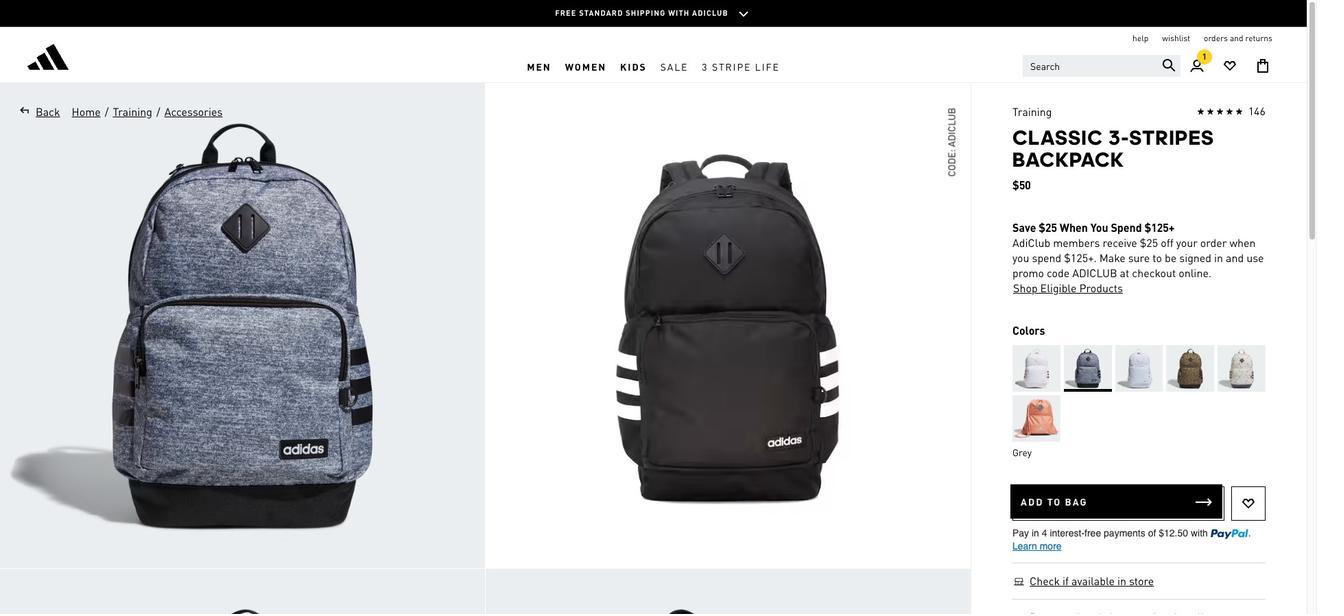 Task type: describe. For each thing, give the bounding box(es) containing it.
standard
[[579, 8, 623, 18]]

store
[[1129, 574, 1154, 588]]

1 vertical spatial adiclub
[[946, 108, 958, 147]]

product color: medium brown / black / pulse lime s22 image
[[1167, 345, 1215, 392]]

men
[[527, 60, 552, 72]]

1 / from the left
[[105, 104, 109, 119]]

main navigation element
[[313, 50, 995, 82]]

146
[[1249, 104, 1266, 118]]

play video image
[[708, 305, 749, 346]]

sale
[[661, 60, 689, 72]]

kids
[[620, 60, 647, 72]]

products
[[1080, 281, 1123, 295]]

1 link
[[1181, 49, 1214, 82]]

0 horizontal spatial adiclub
[[692, 8, 729, 18]]

with
[[668, 8, 690, 18]]

off
[[1161, 235, 1174, 250]]

$50
[[1013, 178, 1031, 192]]

order
[[1201, 235, 1227, 250]]

product color: light grey image
[[1116, 345, 1163, 392]]

shipping
[[626, 8, 666, 18]]

1
[[1203, 51, 1207, 62]]

help
[[1133, 33, 1149, 43]]

code: adiclub
[[946, 108, 958, 177]]

shop
[[1014, 281, 1038, 295]]

to
[[1048, 495, 1062, 508]]

sure
[[1129, 250, 1150, 265]]

you
[[1091, 220, 1109, 235]]

check
[[1030, 574, 1060, 588]]

check if available in store
[[1030, 574, 1154, 588]]

use
[[1247, 250, 1264, 265]]

Search field
[[1023, 55, 1181, 77]]

$125+
[[1145, 220, 1175, 235]]

code
[[1047, 266, 1070, 280]]

classic 3-stripes backpack $50
[[1013, 126, 1215, 192]]

help link
[[1133, 33, 1149, 44]]

orders and returns link
[[1204, 33, 1273, 44]]

returns
[[1246, 33, 1273, 43]]

receive
[[1103, 235, 1138, 250]]

add to bag button
[[1011, 484, 1223, 519]]

in inside button
[[1118, 574, 1127, 588]]

online.
[[1179, 266, 1212, 280]]

wishlist
[[1163, 33, 1191, 43]]

shop eligible products link
[[1013, 281, 1124, 296]]

free standard shipping with adiclub
[[555, 8, 729, 18]]

2 training from the left
[[1013, 104, 1052, 119]]

when
[[1060, 220, 1088, 235]]

1 training from the left
[[113, 104, 152, 119]]

available
[[1072, 574, 1115, 588]]

product color: pink / silver metallic image
[[1013, 395, 1061, 442]]

life
[[755, 60, 780, 72]]

adiclub inside save $25 when you spend $125+ adiclub members receive $25 off your order when you spend $125+. make sure to be signed in and use promo code adiclub at checkout online. shop eligible products
[[1073, 266, 1118, 280]]

spend
[[1032, 250, 1062, 265]]

you
[[1013, 250, 1030, 265]]



Task type: vqa. For each thing, say whether or not it's contained in the screenshot.
SHIPPING on the top of the page
yes



Task type: locate. For each thing, give the bounding box(es) containing it.
and right orders
[[1230, 33, 1244, 43]]

$125+.
[[1065, 250, 1097, 265]]

at
[[1120, 266, 1130, 280]]

in left store
[[1118, 574, 1127, 588]]

bag
[[1065, 495, 1088, 508]]

training link
[[112, 104, 153, 120]]

/
[[105, 104, 109, 119], [156, 104, 160, 119]]

product color: grey image
[[1064, 345, 1112, 392]]

free
[[555, 8, 577, 18]]

make
[[1100, 250, 1126, 265]]

and down when
[[1226, 250, 1244, 265]]

women
[[565, 60, 607, 72]]

spend
[[1111, 220, 1142, 235]]

checkout
[[1133, 266, 1176, 280]]

product color: white image
[[1013, 345, 1061, 392]]

be
[[1165, 250, 1177, 265]]

adiclub
[[692, 8, 729, 18], [946, 108, 958, 147], [1073, 266, 1118, 280]]

backpack
[[1013, 148, 1125, 172]]

0 vertical spatial in
[[1215, 250, 1224, 265]]

home
[[72, 104, 101, 119]]

stripe
[[712, 60, 752, 72]]

training right home
[[113, 104, 152, 119]]

2 / from the left
[[156, 104, 160, 119]]

accessories
[[164, 104, 223, 119]]

wishlist link
[[1163, 33, 1191, 44]]

stripes
[[1130, 126, 1215, 150]]

3-
[[1109, 126, 1130, 150]]

back link
[[14, 104, 61, 120]]

product color: white / onix / beige image
[[1218, 345, 1266, 392]]

2 horizontal spatial adiclub
[[1073, 266, 1118, 280]]

home / training / accessories
[[72, 104, 223, 119]]

orders and returns
[[1204, 33, 1273, 43]]

adiclub up products
[[1073, 266, 1118, 280]]

in inside save $25 when you spend $125+ adiclub members receive $25 off your order when you spend $125+. make sure to be signed in and use promo code adiclub at checkout online. shop eligible products
[[1215, 250, 1224, 265]]

adiclub
[[1013, 235, 1051, 250]]

check if available in store button
[[1029, 574, 1155, 589]]

training
[[113, 104, 152, 119], [1013, 104, 1052, 119]]

$25 up adiclub
[[1039, 220, 1058, 235]]

back
[[36, 104, 60, 119]]

1 vertical spatial $25
[[1140, 235, 1158, 250]]

eligible
[[1041, 281, 1077, 295]]

0 horizontal spatial /
[[105, 104, 109, 119]]

your
[[1177, 235, 1198, 250]]

accessories link
[[164, 104, 223, 120]]

1 horizontal spatial $25
[[1140, 235, 1158, 250]]

to
[[1153, 250, 1163, 265]]

sale link
[[654, 50, 695, 82]]

men link
[[520, 50, 558, 82]]

0 vertical spatial $25
[[1039, 220, 1058, 235]]

orders
[[1204, 33, 1228, 43]]

/ right home
[[105, 104, 109, 119]]

1 horizontal spatial adiclub
[[946, 108, 958, 147]]

1 horizontal spatial training
[[1013, 104, 1052, 119]]

training up classic
[[1013, 104, 1052, 119]]

and
[[1230, 33, 1244, 43], [1226, 250, 1244, 265]]

add
[[1021, 495, 1044, 508]]

grey classic 3-stripes backpack image
[[0, 83, 485, 568], [486, 83, 971, 568], [0, 569, 485, 614], [486, 569, 971, 614]]

3 stripe life
[[702, 60, 780, 72]]

code:
[[946, 149, 958, 177]]

0 horizontal spatial $25
[[1039, 220, 1058, 235]]

0 horizontal spatial training
[[113, 104, 152, 119]]

add to bag
[[1021, 495, 1088, 508]]

0 horizontal spatial in
[[1118, 574, 1127, 588]]

1 vertical spatial in
[[1118, 574, 1127, 588]]

2 vertical spatial adiclub
[[1073, 266, 1118, 280]]

members
[[1053, 235, 1100, 250]]

when
[[1230, 235, 1256, 250]]

1 vertical spatial and
[[1226, 250, 1244, 265]]

if
[[1063, 574, 1069, 588]]

in down order
[[1215, 250, 1224, 265]]

kids link
[[614, 50, 654, 82]]

adiclub up code:
[[946, 108, 958, 147]]

1 horizontal spatial /
[[156, 104, 160, 119]]

3
[[702, 60, 709, 72]]

$25
[[1039, 220, 1058, 235], [1140, 235, 1158, 250]]

and inside save $25 when you spend $125+ adiclub members receive $25 off your order when you spend $125+. make sure to be signed in and use promo code adiclub at checkout online. shop eligible products
[[1226, 250, 1244, 265]]

grey
[[1013, 446, 1032, 458]]

promo
[[1013, 266, 1044, 280]]

classic
[[1013, 126, 1104, 150]]

save $25 when you spend $125+ adiclub members receive $25 off your order when you spend $125+. make sure to be signed in and use promo code adiclub at checkout online. shop eligible products
[[1013, 220, 1264, 295]]

1 horizontal spatial in
[[1215, 250, 1224, 265]]

adiclub right with
[[692, 8, 729, 18]]

home link
[[71, 104, 101, 120]]

3 stripe life link
[[695, 50, 787, 82]]

colors
[[1013, 323, 1045, 338]]

0 vertical spatial and
[[1230, 33, 1244, 43]]

in
[[1215, 250, 1224, 265], [1118, 574, 1127, 588]]

women link
[[558, 50, 614, 82]]

/ right training link on the top left
[[156, 104, 160, 119]]

0 vertical spatial adiclub
[[692, 8, 729, 18]]

signed
[[1180, 250, 1212, 265]]

save
[[1013, 220, 1037, 235]]

$25 up to
[[1140, 235, 1158, 250]]



